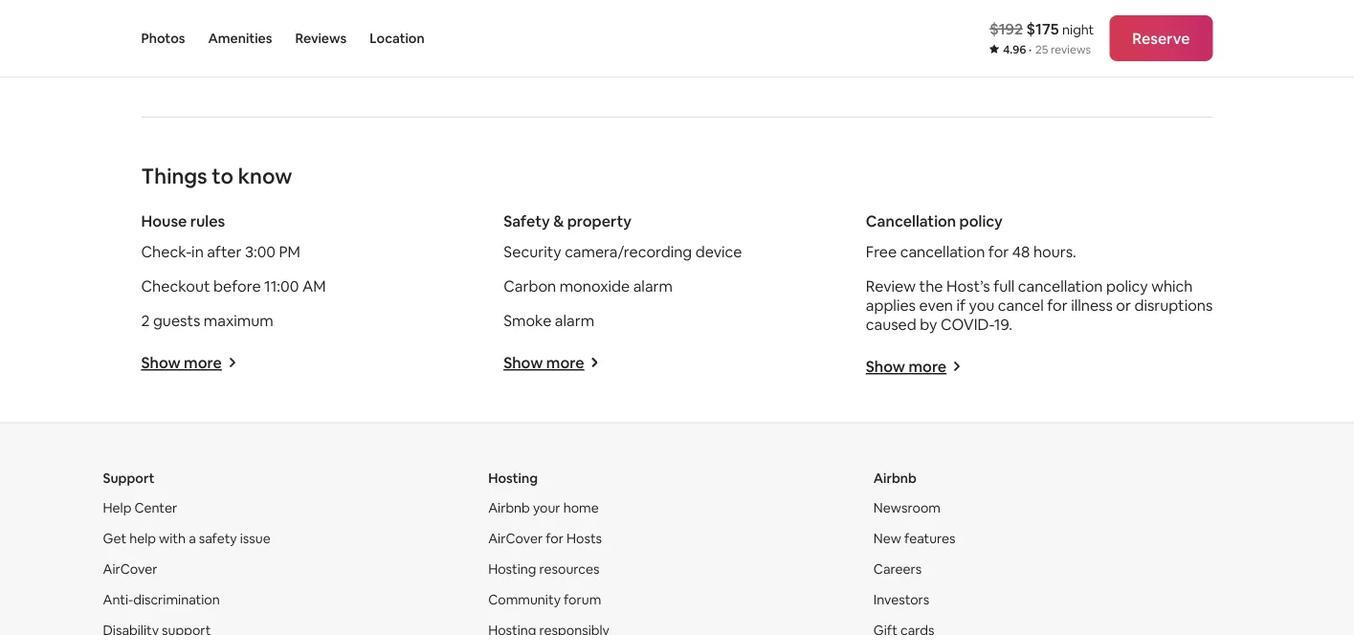 Task type: locate. For each thing, give the bounding box(es) containing it.
reviews button
[[295, 0, 347, 77]]

center
[[134, 500, 177, 517]]

1 vertical spatial aircover
[[103, 561, 157, 578]]

to down amenities
[[224, 49, 239, 69]]

2
[[141, 311, 150, 330]]

discrimination
[[133, 591, 220, 609]]

pm
[[279, 242, 300, 261]]

more for guests
[[184, 353, 222, 373]]

alarm down camera/recording on the top
[[633, 276, 673, 296]]

1 vertical spatial airbnb
[[488, 500, 530, 517]]

amenities button
[[208, 0, 272, 77]]

support
[[103, 469, 155, 487]]

0 horizontal spatial airbnb
[[488, 500, 530, 517]]

aircover down "airbnb your home" link
[[488, 530, 543, 547]]

show more down smoke alarm
[[504, 353, 584, 373]]

location
[[370, 30, 425, 47]]

airbnb
[[874, 469, 917, 487], [488, 500, 530, 517]]

alarm
[[633, 276, 673, 296], [555, 311, 594, 330]]

get help with a safety issue link
[[103, 530, 271, 547]]

0 horizontal spatial alarm
[[555, 311, 594, 330]]

0 horizontal spatial show
[[141, 353, 181, 373]]

show more button for guests
[[141, 353, 237, 373]]

things to know
[[141, 162, 292, 189]]

0 horizontal spatial policy
[[960, 211, 1003, 231]]

aircover for aircover for hosts
[[488, 530, 543, 547]]

cancel
[[998, 295, 1044, 315]]

1 horizontal spatial airbnb
[[874, 469, 917, 487]]

show down 2
[[141, 353, 181, 373]]

security
[[504, 242, 562, 261]]

show more down "caused" on the right
[[866, 357, 947, 377]]

investors link
[[874, 591, 930, 609]]

more down by
[[909, 357, 947, 377]]

which
[[1152, 276, 1193, 296]]

aircover up 'anti-'
[[103, 561, 157, 578]]

are right who
[[507, 26, 529, 46]]

show more button
[[141, 353, 237, 373], [504, 353, 600, 373], [866, 357, 962, 377]]

1 are from the left
[[224, 26, 247, 46]]

hosting for hosting
[[488, 469, 538, 487]]

1 horizontal spatial are
[[507, 26, 529, 46]]

rules
[[190, 211, 225, 231]]

cancellation
[[900, 242, 985, 261], [1018, 276, 1103, 296]]

hosts
[[431, 26, 470, 46]]

show more button down smoke alarm
[[504, 353, 600, 373]]

2 hosting from the top
[[488, 561, 536, 578]]

show for smoke
[[504, 353, 543, 373]]

more for alarm
[[546, 353, 584, 373]]

more down 2 guests maximum
[[184, 353, 222, 373]]

host's
[[947, 276, 990, 296]]

policy inside "review the host's full cancellation policy which applies even if you cancel for illness or disruptions caused by covid-19."
[[1106, 276, 1148, 296]]

reviews
[[295, 30, 347, 47]]

1 horizontal spatial alarm
[[633, 276, 673, 296]]

providing
[[242, 49, 309, 69]]

photos
[[141, 30, 185, 47]]

airbnb for airbnb your home
[[488, 500, 530, 517]]

resources
[[539, 561, 600, 578]]

reviews
[[1051, 42, 1091, 57]]

your
[[533, 500, 561, 517]]

1 horizontal spatial cancellation
[[1018, 276, 1103, 296]]

1 horizontal spatial show more
[[504, 353, 584, 373]]

issue
[[240, 530, 271, 547]]

in
[[192, 242, 204, 261]]

camera/recording
[[565, 242, 692, 261]]

19.
[[994, 314, 1013, 334]]

show down "caused" on the right
[[866, 357, 906, 377]]

show
[[141, 353, 181, 373], [504, 353, 543, 373], [866, 357, 906, 377]]

before
[[213, 276, 261, 296]]

to inside superhosts are experienced, highly rated hosts who are committed to providing great stays for guests.
[[224, 49, 239, 69]]

reserve
[[1133, 28, 1190, 48]]

show more down guests
[[141, 353, 222, 373]]

1 vertical spatial hosting
[[488, 561, 536, 578]]

check-
[[141, 242, 192, 261]]

to left know
[[212, 162, 234, 189]]

show down smoke on the left
[[504, 353, 543, 373]]

2 guests maximum
[[141, 311, 273, 330]]

show more button down by
[[866, 357, 962, 377]]

a
[[189, 530, 196, 547]]

for left illness
[[1047, 295, 1068, 315]]

get help with a safety issue
[[103, 530, 271, 547]]

aircover
[[488, 530, 543, 547], [103, 561, 157, 578]]

great
[[312, 49, 350, 69]]

covid-
[[941, 314, 994, 334]]

1 horizontal spatial more
[[546, 353, 584, 373]]

things
[[141, 162, 207, 189]]

1 vertical spatial cancellation
[[1018, 276, 1103, 296]]

help
[[129, 530, 156, 547]]

0 horizontal spatial show more button
[[141, 353, 237, 373]]

0 vertical spatial to
[[224, 49, 239, 69]]

cancellation down hours.
[[1018, 276, 1103, 296]]

4.96 · 25 reviews
[[1003, 42, 1091, 57]]

monoxide
[[560, 276, 630, 296]]

anti-discrimination link
[[103, 591, 220, 609]]

$192
[[990, 19, 1023, 38]]

checkout before 11:00 am
[[141, 276, 326, 296]]

new features
[[874, 530, 956, 547]]

·
[[1029, 42, 1032, 57]]

new
[[874, 530, 902, 547]]

cancellation down cancellation policy
[[900, 242, 985, 261]]

1 vertical spatial policy
[[1106, 276, 1148, 296]]

new features link
[[874, 530, 956, 547]]

0 vertical spatial policy
[[960, 211, 1003, 231]]

0 horizontal spatial show more
[[141, 353, 222, 373]]

experienced,
[[250, 26, 342, 46]]

by
[[920, 314, 937, 334]]

are up 'providing'
[[224, 26, 247, 46]]

2 horizontal spatial show more
[[866, 357, 947, 377]]

alarm down carbon monoxide alarm
[[555, 311, 594, 330]]

hosting up 'community'
[[488, 561, 536, 578]]

1 horizontal spatial aircover
[[488, 530, 543, 547]]

show more button down guests
[[141, 353, 237, 373]]

0 horizontal spatial cancellation
[[900, 242, 985, 261]]

careers link
[[874, 561, 922, 578]]

airbnb up newsroom
[[874, 469, 917, 487]]

policy left which
[[1106, 276, 1148, 296]]

help
[[103, 500, 131, 517]]

hosting up "airbnb your home" link
[[488, 469, 538, 487]]

25
[[1036, 42, 1048, 57]]

1 horizontal spatial show
[[504, 353, 543, 373]]

1 hosting from the top
[[488, 469, 538, 487]]

check-in after 3:00 pm
[[141, 242, 300, 261]]

0 vertical spatial hosting
[[488, 469, 538, 487]]

0 vertical spatial airbnb
[[874, 469, 917, 487]]

you
[[969, 295, 995, 315]]

review the host's full cancellation policy which applies even if you cancel for illness or disruptions caused by covid-19.
[[866, 276, 1213, 334]]

policy up free cancellation for 48 hours.
[[960, 211, 1003, 231]]

more down smoke alarm
[[546, 353, 584, 373]]

for down 'location'
[[393, 49, 414, 69]]

help center link
[[103, 500, 177, 517]]

airbnb left your
[[488, 500, 530, 517]]

1 vertical spatial alarm
[[555, 311, 594, 330]]

0 vertical spatial aircover
[[488, 530, 543, 547]]

0 horizontal spatial are
[[224, 26, 247, 46]]

0 horizontal spatial more
[[184, 353, 222, 373]]

community
[[488, 591, 561, 609]]

2 horizontal spatial more
[[909, 357, 947, 377]]

1 horizontal spatial show more button
[[504, 353, 600, 373]]

to
[[224, 49, 239, 69], [212, 162, 234, 189]]

2 are from the left
[[507, 26, 529, 46]]

hosting for hosting resources
[[488, 561, 536, 578]]

0 horizontal spatial aircover
[[103, 561, 157, 578]]

1 horizontal spatial policy
[[1106, 276, 1148, 296]]



Task type: vqa. For each thing, say whether or not it's contained in the screenshot.


Task type: describe. For each thing, give the bounding box(es) containing it.
airbnb your home link
[[488, 500, 599, 517]]

features
[[905, 530, 956, 547]]

show more for guests
[[141, 353, 222, 373]]

for inside superhosts are experienced, highly rated hosts who are committed to providing great stays for guests.
[[393, 49, 414, 69]]

careers
[[874, 561, 922, 578]]

guests.
[[417, 49, 468, 69]]

rated
[[390, 26, 428, 46]]

for left hosts
[[546, 530, 564, 547]]

guests
[[153, 311, 200, 330]]

location button
[[370, 0, 425, 77]]

show more button for alarm
[[504, 353, 600, 373]]

hosting resources
[[488, 561, 600, 578]]

airbnb your home
[[488, 500, 599, 517]]

hosts
[[567, 530, 602, 547]]

forum
[[564, 591, 601, 609]]

11:00
[[264, 276, 299, 296]]

community forum link
[[488, 591, 601, 609]]

device
[[696, 242, 742, 261]]

3:00
[[245, 242, 276, 261]]

investors
[[874, 591, 930, 609]]

1 vertical spatial to
[[212, 162, 234, 189]]

free cancellation for 48 hours.
[[866, 242, 1077, 261]]

0 vertical spatial cancellation
[[900, 242, 985, 261]]

review
[[866, 276, 916, 296]]

photos button
[[141, 0, 185, 77]]

safety & property
[[504, 211, 632, 231]]

committed
[[141, 49, 220, 69]]

0 vertical spatial alarm
[[633, 276, 673, 296]]

disruptions
[[1135, 295, 1213, 315]]

know
[[238, 162, 292, 189]]

the
[[919, 276, 943, 296]]

hosting resources link
[[488, 561, 600, 578]]

community forum
[[488, 591, 601, 609]]

&
[[553, 211, 564, 231]]

even
[[919, 295, 953, 315]]

aircover for hosts
[[488, 530, 602, 547]]

show for 2
[[141, 353, 181, 373]]

aircover for hosts link
[[488, 530, 602, 547]]

safety
[[199, 530, 237, 547]]

get
[[103, 530, 126, 547]]

4.96
[[1003, 42, 1027, 57]]

property
[[567, 211, 632, 231]]

cancellation inside "review the host's full cancellation policy which applies even if you cancel for illness or disruptions caused by covid-19."
[[1018, 276, 1103, 296]]

night
[[1062, 21, 1094, 38]]

house rules
[[141, 211, 225, 231]]

smoke alarm
[[504, 311, 594, 330]]

amenities
[[208, 30, 272, 47]]

airbnb for airbnb
[[874, 469, 917, 487]]

applies
[[866, 295, 916, 315]]

cancellation policy
[[866, 211, 1003, 231]]

cancellation
[[866, 211, 956, 231]]

2 horizontal spatial show more button
[[866, 357, 962, 377]]

checkout
[[141, 276, 210, 296]]

superhosts are experienced, highly rated hosts who are committed to providing great stays for guests.
[[141, 26, 529, 69]]

after
[[207, 242, 242, 261]]

who
[[473, 26, 503, 46]]

$192 $175 night
[[990, 19, 1094, 38]]

anti-discrimination
[[103, 591, 220, 609]]

superhosts
[[141, 26, 221, 46]]

for inside "review the host's full cancellation policy which applies even if you cancel for illness or disruptions caused by covid-19."
[[1047, 295, 1068, 315]]

reserve button
[[1110, 15, 1213, 61]]

aircover for 'aircover' link
[[103, 561, 157, 578]]

maximum
[[204, 311, 273, 330]]

safety
[[504, 211, 550, 231]]

full
[[994, 276, 1015, 296]]

home
[[563, 500, 599, 517]]

with
[[159, 530, 186, 547]]

caused
[[866, 314, 917, 334]]

smoke
[[504, 311, 552, 330]]

illness
[[1071, 295, 1113, 315]]

anti-
[[103, 591, 133, 609]]

if
[[957, 295, 966, 315]]

newsroom
[[874, 500, 941, 517]]

hours.
[[1034, 242, 1077, 261]]

stays
[[353, 49, 390, 69]]

$175
[[1027, 19, 1059, 38]]

free
[[866, 242, 897, 261]]

for left "48"
[[989, 242, 1009, 261]]

newsroom link
[[874, 500, 941, 517]]

2 horizontal spatial show
[[866, 357, 906, 377]]

security camera/recording device
[[504, 242, 742, 261]]

highly
[[345, 26, 387, 46]]

or
[[1116, 295, 1131, 315]]

show more for alarm
[[504, 353, 584, 373]]



